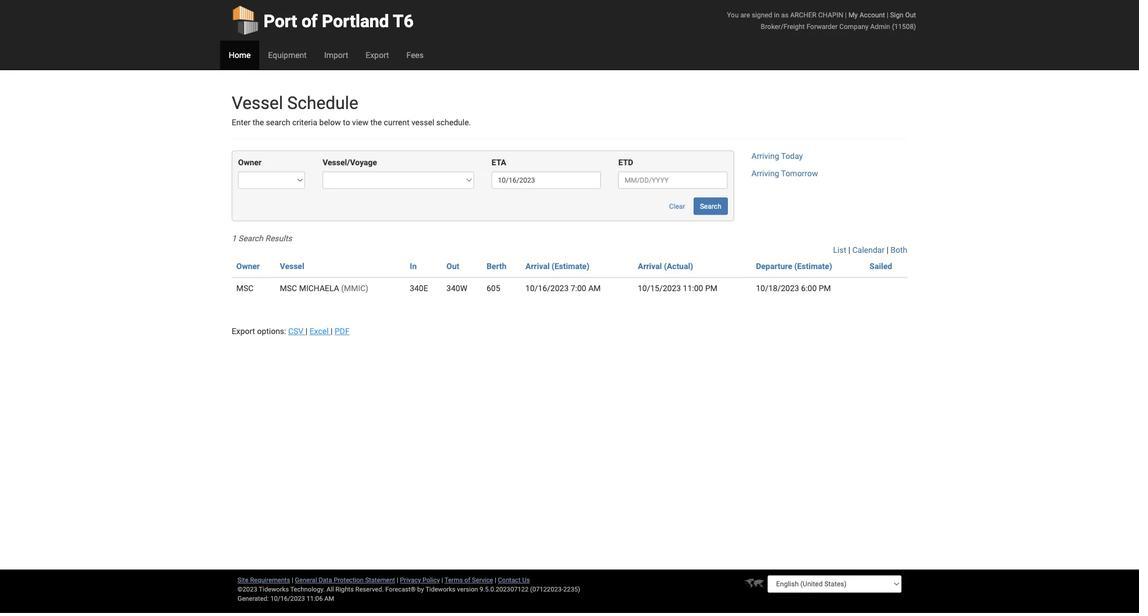 Task type: locate. For each thing, give the bounding box(es) containing it.
0 vertical spatial am
[[589, 284, 601, 293]]

0 horizontal spatial out
[[447, 262, 460, 271]]

arriving down arriving today
[[752, 169, 780, 178]]

2 (estimate) from the left
[[795, 262, 833, 271]]

1 horizontal spatial (estimate)
[[795, 262, 833, 271]]

1 horizontal spatial msc
[[280, 284, 297, 293]]

10/15/2023 11:00 pm
[[638, 284, 718, 293]]

of right the port
[[302, 11, 318, 31]]

0 horizontal spatial export
[[232, 327, 255, 336]]

2235)
[[564, 586, 581, 594]]

view
[[352, 118, 369, 127]]

equipment button
[[260, 41, 316, 70]]

home
[[229, 50, 251, 60]]

owner left the vessel link
[[237, 262, 260, 271]]

1 vertical spatial am
[[325, 595, 335, 603]]

am
[[589, 284, 601, 293], [325, 595, 335, 603]]

portland
[[322, 11, 389, 31]]

sign out link
[[891, 11, 917, 19]]

t6
[[393, 11, 414, 31]]

(estimate)
[[552, 262, 590, 271], [795, 262, 833, 271]]

search inside 1 search results list | calendar | both
[[238, 234, 263, 243]]

0 vertical spatial export
[[366, 50, 389, 60]]

10/18/2023 6:00 pm
[[757, 284, 832, 293]]

(mmic)
[[341, 284, 369, 293]]

1 pm from the left
[[706, 284, 718, 293]]

site requirements link
[[238, 577, 290, 584]]

the right enter
[[253, 118, 264, 127]]

0 horizontal spatial arrival
[[526, 262, 550, 271]]

1 msc from the left
[[237, 284, 254, 293]]

|
[[846, 11, 847, 19], [887, 11, 889, 19], [849, 245, 851, 255], [887, 245, 889, 255], [306, 327, 308, 336], [331, 327, 333, 336], [292, 577, 294, 584], [397, 577, 399, 584], [442, 577, 443, 584], [495, 577, 497, 584]]

vessel for vessel
[[280, 262, 305, 271]]

msc down the vessel link
[[280, 284, 297, 293]]

today
[[782, 151, 804, 161]]

arriving tomorrow
[[752, 169, 819, 178]]

are
[[741, 11, 751, 19]]

0 vertical spatial out
[[906, 11, 917, 19]]

1 vertical spatial export
[[232, 327, 255, 336]]

1 vertical spatial search
[[238, 234, 263, 243]]

1 vertical spatial vessel
[[280, 262, 305, 271]]

vessel link
[[280, 262, 305, 271]]

the right view
[[371, 118, 382, 127]]

| up 9.5.0.202307122
[[495, 577, 497, 584]]

ETD text field
[[619, 171, 728, 189]]

arrival up 10/15/2023
[[638, 262, 662, 271]]

(estimate) down 1 search results list | calendar | both
[[552, 262, 590, 271]]

admin
[[871, 22, 891, 30]]

| left both
[[887, 245, 889, 255]]

reserved.
[[356, 586, 384, 594]]

msc
[[237, 284, 254, 293], [280, 284, 297, 293]]

0 horizontal spatial search
[[238, 234, 263, 243]]

out
[[906, 11, 917, 19], [447, 262, 460, 271]]

1 arriving from the top
[[752, 151, 780, 161]]

export left fees
[[366, 50, 389, 60]]

account
[[860, 11, 886, 19]]

out up 340w
[[447, 262, 460, 271]]

0 horizontal spatial of
[[302, 11, 318, 31]]

2 arrival from the left
[[638, 262, 662, 271]]

vessel up enter
[[232, 93, 283, 113]]

vessel
[[412, 118, 435, 127]]

clear button
[[663, 198, 692, 215]]

0 vertical spatial search
[[701, 202, 722, 210]]

arriving today link
[[752, 151, 804, 161]]

10/16/2023 down arrival (estimate)
[[526, 284, 569, 293]]

340e
[[410, 284, 428, 293]]

list link
[[834, 245, 847, 255]]

(11508)
[[893, 22, 917, 30]]

of inside port of portland t6 link
[[302, 11, 318, 31]]

version
[[457, 586, 478, 594]]

of up version
[[465, 577, 471, 584]]

michaela
[[299, 284, 339, 293]]

below
[[320, 118, 341, 127]]

2 arriving from the top
[[752, 169, 780, 178]]

arriving for arriving tomorrow
[[752, 169, 780, 178]]

| up tideworks
[[442, 577, 443, 584]]

technology.
[[291, 586, 325, 594]]

1 horizontal spatial export
[[366, 50, 389, 60]]

1 (estimate) from the left
[[552, 262, 590, 271]]

10/16/2023
[[526, 284, 569, 293], [271, 595, 305, 603]]

1 horizontal spatial 10/16/2023
[[526, 284, 569, 293]]

1 horizontal spatial of
[[465, 577, 471, 584]]

(estimate) up 6:00
[[795, 262, 833, 271]]

berth
[[487, 262, 507, 271]]

clear
[[670, 202, 686, 210]]

the
[[253, 118, 264, 127], [371, 118, 382, 127]]

signed
[[752, 11, 773, 19]]

protection
[[334, 577, 364, 584]]

0 horizontal spatial msc
[[237, 284, 254, 293]]

0 horizontal spatial am
[[325, 595, 335, 603]]

msc down owner link
[[237, 284, 254, 293]]

pdf
[[335, 327, 350, 336]]

search inside button
[[701, 202, 722, 210]]

0 horizontal spatial 10/16/2023
[[271, 595, 305, 603]]

arrival for arrival (estimate)
[[526, 262, 550, 271]]

0 vertical spatial owner
[[238, 158, 262, 167]]

1 vertical spatial of
[[465, 577, 471, 584]]

| left the sign
[[887, 11, 889, 19]]

0 horizontal spatial the
[[253, 118, 264, 127]]

service
[[472, 577, 494, 584]]

| left general
[[292, 577, 294, 584]]

owner down enter
[[238, 158, 262, 167]]

owner
[[238, 158, 262, 167], [237, 262, 260, 271]]

0 vertical spatial vessel
[[232, 93, 283, 113]]

generated:
[[238, 595, 269, 603]]

vessel inside vessel schedule enter the search criteria below to view the current vessel schedule.
[[232, 93, 283, 113]]

1 the from the left
[[253, 118, 264, 127]]

search right clear "button"
[[701, 202, 722, 210]]

1 horizontal spatial arrival
[[638, 262, 662, 271]]

privacy policy link
[[400, 577, 440, 584]]

1 horizontal spatial search
[[701, 202, 722, 210]]

arrival up the "10/16/2023 7:00 am"
[[526, 262, 550, 271]]

2 pm from the left
[[819, 284, 832, 293]]

home button
[[220, 41, 260, 70]]

you are signed in as archer chapin | my account | sign out broker/freight forwarder company admin (11508)
[[728, 11, 917, 30]]

csv link
[[288, 327, 306, 336]]

pm for 10/15/2023 11:00 pm
[[706, 284, 718, 293]]

(estimate) for departure (estimate)
[[795, 262, 833, 271]]

rights
[[336, 586, 354, 594]]

10/16/2023 inside the site requirements | general data protection statement | privacy policy | terms of service | contact us ©2023 tideworks technology. all rights reserved. forecast® by tideworks version 9.5.0.202307122 (07122023-2235) generated: 10/16/2023 11:06 am
[[271, 595, 305, 603]]

export left options:
[[232, 327, 255, 336]]

vessel down the results
[[280, 262, 305, 271]]

0 vertical spatial arriving
[[752, 151, 780, 161]]

options:
[[257, 327, 286, 336]]

forecast®
[[386, 586, 416, 594]]

to
[[343, 118, 350, 127]]

eta
[[492, 158, 507, 167]]

1 arrival from the left
[[526, 262, 550, 271]]

arrival (estimate)
[[526, 262, 590, 271]]

arriving up arriving tomorrow
[[752, 151, 780, 161]]

of
[[302, 11, 318, 31], [465, 577, 471, 584]]

1 vertical spatial arriving
[[752, 169, 780, 178]]

pm right 11:00
[[706, 284, 718, 293]]

am down all
[[325, 595, 335, 603]]

export inside popup button
[[366, 50, 389, 60]]

arrival for arrival (actual)
[[638, 262, 662, 271]]

port of portland t6 link
[[232, 0, 414, 41]]

0 horizontal spatial (estimate)
[[552, 262, 590, 271]]

csv
[[288, 327, 304, 336]]

10/16/2023 down 'technology.'
[[271, 595, 305, 603]]

export button
[[357, 41, 398, 70]]

import button
[[316, 41, 357, 70]]

1 horizontal spatial pm
[[819, 284, 832, 293]]

export for export
[[366, 50, 389, 60]]

0 vertical spatial of
[[302, 11, 318, 31]]

arriving
[[752, 151, 780, 161], [752, 169, 780, 178]]

us
[[523, 577, 530, 584]]

out up (11508) on the right of the page
[[906, 11, 917, 19]]

search right "1"
[[238, 234, 263, 243]]

10/15/2023
[[638, 284, 682, 293]]

current
[[384, 118, 410, 127]]

0 horizontal spatial pm
[[706, 284, 718, 293]]

msc for msc
[[237, 284, 254, 293]]

sailed
[[870, 262, 893, 271]]

forwarder
[[807, 22, 838, 30]]

pm right 6:00
[[819, 284, 832, 293]]

am inside the site requirements | general data protection statement | privacy policy | terms of service | contact us ©2023 tideworks technology. all rights reserved. forecast® by tideworks version 9.5.0.202307122 (07122023-2235) generated: 10/16/2023 11:06 am
[[325, 595, 335, 603]]

am right 7:00
[[589, 284, 601, 293]]

1 horizontal spatial out
[[906, 11, 917, 19]]

| right csv
[[306, 327, 308, 336]]

1 vertical spatial 10/16/2023
[[271, 595, 305, 603]]

1 horizontal spatial the
[[371, 118, 382, 127]]

2 msc from the left
[[280, 284, 297, 293]]

(07122023-
[[531, 586, 564, 594]]



Task type: describe. For each thing, give the bounding box(es) containing it.
privacy
[[400, 577, 421, 584]]

vessel for vessel schedule enter the search criteria below to view the current vessel schedule.
[[232, 93, 283, 113]]

broker/freight
[[761, 22, 805, 30]]

excel
[[310, 327, 329, 336]]

605
[[487, 284, 501, 293]]

| up the forecast® at bottom left
[[397, 577, 399, 584]]

arriving for arriving today
[[752, 151, 780, 161]]

11:06
[[307, 595, 323, 603]]

arriving tomorrow link
[[752, 169, 819, 178]]

terms
[[445, 577, 463, 584]]

contact
[[498, 577, 521, 584]]

in
[[775, 11, 780, 19]]

calendar link
[[853, 245, 885, 255]]

export for export options: csv | excel | pdf
[[232, 327, 255, 336]]

pdf link
[[335, 327, 350, 336]]

(actual)
[[664, 262, 694, 271]]

berth link
[[487, 262, 507, 271]]

import
[[324, 50, 349, 60]]

msc for msc michaela (mmic)
[[280, 284, 297, 293]]

fees button
[[398, 41, 433, 70]]

340w
[[447, 284, 468, 293]]

list
[[834, 245, 847, 255]]

port
[[264, 11, 297, 31]]

1 search results list | calendar | both
[[232, 234, 908, 255]]

vessel/voyage
[[323, 158, 377, 167]]

out link
[[447, 262, 460, 271]]

excel link
[[310, 327, 331, 336]]

contact us link
[[498, 577, 530, 584]]

enter
[[232, 118, 251, 127]]

10/16/2023 7:00 am
[[526, 284, 601, 293]]

data
[[319, 577, 332, 584]]

results
[[265, 234, 292, 243]]

tideworks
[[426, 586, 456, 594]]

etd
[[619, 158, 634, 167]]

in
[[410, 262, 417, 271]]

2 the from the left
[[371, 118, 382, 127]]

as
[[782, 11, 789, 19]]

both
[[891, 245, 908, 255]]

site requirements | general data protection statement | privacy policy | terms of service | contact us ©2023 tideworks technology. all rights reserved. forecast® by tideworks version 9.5.0.202307122 (07122023-2235) generated: 10/16/2023 11:06 am
[[238, 577, 581, 603]]

1 vertical spatial out
[[447, 262, 460, 271]]

1 vertical spatial owner
[[237, 262, 260, 271]]

arrival (actual)
[[638, 262, 694, 271]]

| left pdf
[[331, 327, 333, 336]]

my account link
[[849, 11, 886, 19]]

search button
[[694, 198, 728, 215]]

departure (estimate)
[[757, 262, 833, 271]]

fees
[[407, 50, 424, 60]]

10/18/2023
[[757, 284, 800, 293]]

port of portland t6
[[264, 11, 414, 31]]

| left my
[[846, 11, 847, 19]]

archer
[[791, 11, 817, 19]]

my
[[849, 11, 858, 19]]

all
[[327, 586, 334, 594]]

schedule
[[288, 93, 359, 113]]

out inside you are signed in as archer chapin | my account | sign out broker/freight forwarder company admin (11508)
[[906, 11, 917, 19]]

general data protection statement link
[[295, 577, 395, 584]]

©2023 tideworks
[[238, 586, 289, 594]]

criteria
[[292, 118, 318, 127]]

of inside the site requirements | general data protection statement | privacy policy | terms of service | contact us ©2023 tideworks technology. all rights reserved. forecast® by tideworks version 9.5.0.202307122 (07122023-2235) generated: 10/16/2023 11:06 am
[[465, 577, 471, 584]]

by
[[418, 586, 424, 594]]

both link
[[891, 245, 908, 255]]

vessel schedule enter the search criteria below to view the current vessel schedule.
[[232, 93, 471, 127]]

owner link
[[237, 262, 260, 271]]

0 vertical spatial 10/16/2023
[[526, 284, 569, 293]]

ETA text field
[[492, 171, 601, 189]]

arriving today
[[752, 151, 804, 161]]

pm for 10/18/2023 6:00 pm
[[819, 284, 832, 293]]

equipment
[[268, 50, 307, 60]]

you
[[728, 11, 739, 19]]

| right list "link"
[[849, 245, 851, 255]]

departure
[[757, 262, 793, 271]]

9.5.0.202307122
[[480, 586, 529, 594]]

general
[[295, 577, 317, 584]]

in link
[[410, 262, 417, 271]]

search
[[266, 118, 290, 127]]

policy
[[423, 577, 440, 584]]

company
[[840, 22, 869, 30]]

chapin
[[819, 11, 844, 19]]

(estimate) for arrival (estimate)
[[552, 262, 590, 271]]

export options: csv | excel | pdf
[[232, 327, 350, 336]]

statement
[[365, 577, 395, 584]]

1 horizontal spatial am
[[589, 284, 601, 293]]

sailed link
[[870, 262, 893, 271]]

arrival (actual) link
[[638, 262, 694, 271]]

arrival (estimate) link
[[526, 262, 590, 271]]

6:00
[[802, 284, 817, 293]]

departure (estimate) link
[[757, 262, 833, 271]]

7:00
[[571, 284, 587, 293]]

requirements
[[250, 577, 290, 584]]

tomorrow
[[782, 169, 819, 178]]



Task type: vqa. For each thing, say whether or not it's contained in the screenshot.
* corresponding to Line *
no



